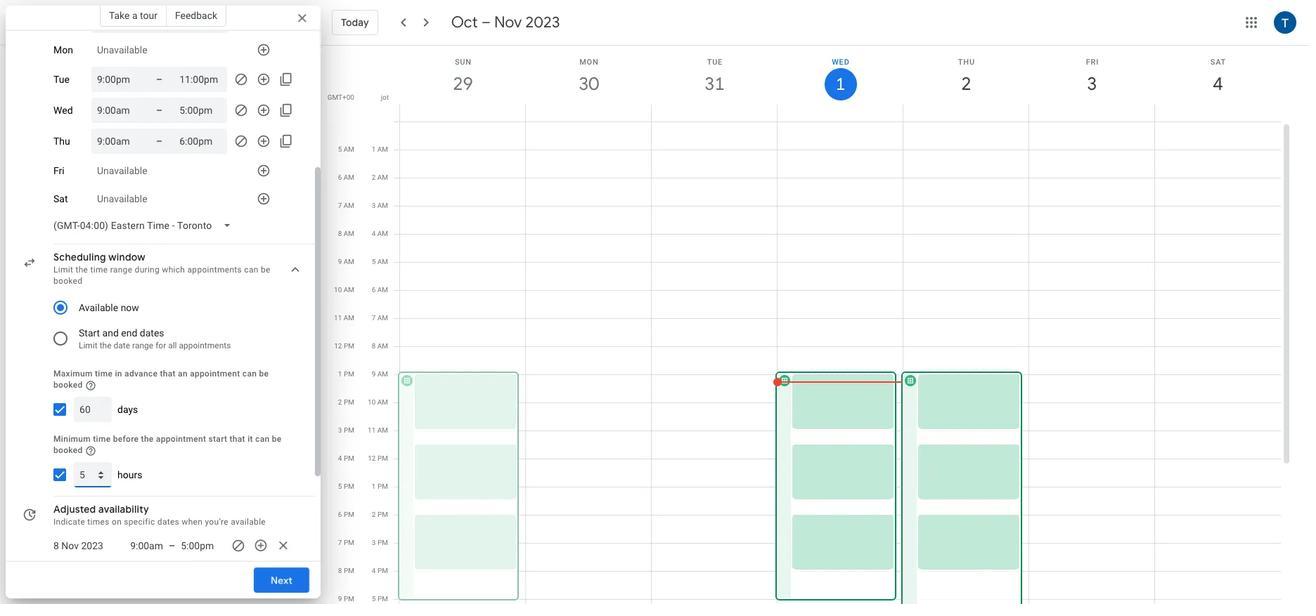 Task type: describe. For each thing, give the bounding box(es) containing it.
tue for tue 31
[[707, 58, 723, 67]]

End time on Wednesdays text field
[[179, 102, 222, 119]]

hours
[[117, 469, 142, 481]]

fri for fri 3
[[1086, 58, 1099, 67]]

date
[[114, 341, 130, 351]]

minimum time before the appointment start that it can be booked
[[53, 434, 282, 456]]

3 cell from the left
[[652, 122, 778, 605]]

0 horizontal spatial 10 am
[[334, 286, 354, 294]]

be inside the minimum time before the appointment start that it can be booked
[[272, 434, 282, 444]]

available
[[79, 302, 118, 314]]

oct
[[451, 13, 478, 32]]

2023
[[526, 13, 560, 32]]

0 vertical spatial 8 am
[[338, 230, 354, 238]]

sat for sat
[[53, 193, 68, 205]]

31
[[704, 72, 724, 96]]

mon 30
[[578, 58, 599, 96]]

maximum
[[53, 369, 93, 379]]

29
[[452, 72, 472, 96]]

thu 2
[[958, 58, 975, 96]]

1 vertical spatial 12
[[368, 455, 376, 463]]

thursday, 2 november element
[[950, 68, 983, 101]]

gmt+00
[[327, 94, 354, 101]]

window
[[108, 251, 145, 264]]

1 vertical spatial 9 am
[[372, 371, 388, 378]]

1 vertical spatial 8
[[372, 342, 376, 350]]

time for maximum
[[95, 369, 113, 379]]

0 vertical spatial 11
[[334, 314, 342, 322]]

booked inside the minimum time before the appointment start that it can be booked
[[53, 446, 83, 456]]

1 horizontal spatial 7 am
[[372, 314, 388, 322]]

– left end time text box
[[169, 540, 175, 552]]

sat 4
[[1211, 58, 1226, 96]]

saturday, 4 november element
[[1202, 68, 1234, 101]]

can inside scheduling window limit the time range during which appointments can be booked
[[244, 265, 259, 275]]

Start time on Thursdays text field
[[97, 133, 139, 150]]

sun 29
[[452, 58, 472, 96]]

1 vertical spatial 9
[[372, 371, 376, 378]]

on
[[112, 517, 122, 527]]

0 vertical spatial 5 pm
[[338, 483, 354, 491]]

maximum time in advance that an appointment can be booked
[[53, 369, 269, 390]]

2 vertical spatial 7
[[338, 539, 342, 547]]

times
[[87, 517, 109, 527]]

wednesday, 1 november, today element
[[824, 68, 857, 101]]

1 vertical spatial 5 am
[[372, 258, 388, 266]]

sat for sat 4
[[1211, 58, 1226, 67]]

5 cell from the left
[[901, 122, 1029, 605]]

2 vertical spatial 6
[[338, 511, 342, 519]]

the inside start and end dates limit the date range for all appointments
[[100, 341, 112, 351]]

2 cell from the left
[[526, 122, 652, 605]]

3 am
[[372, 202, 388, 210]]

days
[[117, 404, 138, 415]]

range inside start and end dates limit the date range for all appointments
[[132, 341, 153, 351]]

1 horizontal spatial 6 am
[[372, 286, 388, 294]]

sun
[[455, 58, 472, 67]]

fri 3
[[1086, 58, 1099, 96]]

End time on Thursdays text field
[[179, 133, 222, 150]]

0 vertical spatial 5 am
[[338, 146, 354, 153]]

friday, 3 november element
[[1076, 68, 1109, 101]]

1 vertical spatial 1 pm
[[372, 483, 388, 491]]

before
[[113, 434, 139, 444]]

unavailable for fri
[[97, 165, 147, 176]]

sunday, 29 october element
[[447, 68, 479, 101]]

specific
[[124, 517, 155, 527]]

available
[[231, 517, 266, 527]]

nov
[[494, 13, 522, 32]]

scheduling
[[53, 251, 106, 264]]

wed for wed 1
[[832, 58, 850, 67]]

6 cell from the left
[[1029, 122, 1155, 605]]

2 am
[[372, 174, 388, 181]]

30
[[578, 72, 598, 96]]

7 pm
[[338, 539, 354, 547]]

1 vertical spatial 2 pm
[[372, 511, 388, 519]]

it
[[248, 434, 253, 444]]

a
[[132, 10, 138, 21]]

Start time text field
[[124, 538, 163, 555]]

start
[[79, 328, 100, 339]]

– right the a
[[156, 15, 163, 26]]

1 horizontal spatial 8 am
[[372, 342, 388, 350]]

1 vertical spatial 12 pm
[[368, 455, 388, 463]]

be inside maximum time in advance that an appointment can be booked
[[259, 369, 269, 379]]

oct – nov 2023
[[451, 13, 560, 32]]

End time text field
[[181, 538, 220, 555]]

which
[[162, 265, 185, 275]]

0 horizontal spatial 7 am
[[338, 202, 354, 210]]

0 vertical spatial 9
[[338, 258, 342, 266]]

when
[[182, 517, 203, 527]]

31 column header
[[651, 46, 778, 122]]

unavailable for mon
[[97, 44, 147, 56]]

0 vertical spatial 2 pm
[[338, 399, 354, 406]]

take
[[109, 10, 130, 21]]

can inside the minimum time before the appointment start that it can be booked
[[255, 434, 270, 444]]

2 inside the thu 2
[[961, 72, 971, 96]]

range inside scheduling window limit the time range during which appointments can be booked
[[110, 265, 132, 275]]

wed 1
[[832, 58, 850, 96]]

4 inside sat 4
[[1212, 72, 1222, 96]]

0 horizontal spatial 12 pm
[[334, 342, 354, 350]]

0 horizontal spatial 10
[[334, 286, 342, 294]]

adjusted availability indicate times on specific dates when you're available
[[53, 503, 266, 527]]

booked inside scheduling window limit the time range during which appointments can be booked
[[53, 276, 82, 286]]

4 am
[[372, 230, 388, 238]]

scheduling window limit the time range during which appointments can be booked
[[53, 251, 270, 286]]

during
[[135, 265, 160, 275]]

today
[[341, 16, 369, 29]]

dates inside adjusted availability indicate times on specific dates when you're available
[[157, 517, 179, 527]]

1 horizontal spatial 10
[[368, 399, 376, 406]]

– right the start time on wednesdays text box
[[156, 105, 163, 116]]

7 cell from the left
[[1155, 122, 1281, 605]]

tue 31
[[704, 58, 724, 96]]

0 horizontal spatial 12
[[334, 342, 342, 350]]

0 vertical spatial 6
[[338, 174, 342, 181]]

available now
[[79, 302, 139, 314]]

can inside maximum time in advance that an appointment can be booked
[[242, 369, 257, 379]]

tour
[[140, 10, 157, 21]]

take a tour
[[109, 10, 157, 21]]

end
[[121, 328, 137, 339]]

all
[[168, 341, 177, 351]]

mon for mon
[[53, 44, 73, 56]]

1 vertical spatial 6
[[372, 286, 376, 294]]

Start time on Wednesdays text field
[[97, 102, 139, 119]]

today button
[[332, 6, 378, 39]]

booked inside maximum time in advance that an appointment can be booked
[[53, 380, 83, 390]]

jot
[[381, 94, 389, 101]]

indicate
[[53, 517, 85, 527]]



Task type: locate. For each thing, give the bounding box(es) containing it.
2 vertical spatial booked
[[53, 446, 83, 456]]

4 pm
[[338, 455, 354, 463], [372, 567, 388, 575]]

1 cell from the left
[[398, 122, 526, 605]]

1 vertical spatial be
[[259, 369, 269, 379]]

0 vertical spatial that
[[160, 369, 176, 379]]

dates left the when
[[157, 517, 179, 527]]

0 vertical spatial appointment
[[190, 369, 240, 379]]

8
[[338, 230, 342, 238], [372, 342, 376, 350], [338, 567, 342, 575]]

1 horizontal spatial tue
[[707, 58, 723, 67]]

0 vertical spatial mon
[[53, 44, 73, 56]]

5 left 1 am
[[338, 146, 342, 153]]

sat
[[1211, 58, 1226, 67], [53, 193, 68, 205]]

tue
[[707, 58, 723, 67], [53, 74, 70, 85]]

1 inside 'wed 1'
[[835, 73, 845, 96]]

option group
[[48, 293, 290, 354]]

0 horizontal spatial 8 am
[[338, 230, 354, 238]]

booked down scheduling
[[53, 276, 82, 286]]

range left 'for'
[[132, 341, 153, 351]]

0 vertical spatial 11 am
[[334, 314, 354, 322]]

availability
[[98, 503, 149, 516]]

4 pm up 6 pm
[[338, 455, 354, 463]]

grid containing 29
[[326, 46, 1292, 605]]

an
[[178, 369, 188, 379]]

End time on Tuesdays text field
[[179, 71, 222, 88]]

now
[[121, 302, 139, 314]]

wed up wednesday, 1 november, today "element"
[[832, 58, 850, 67]]

range
[[110, 265, 132, 275], [132, 341, 153, 351]]

5 right the 9 pm
[[372, 596, 376, 603]]

tue up 31
[[707, 58, 723, 67]]

cell
[[398, 122, 526, 605], [526, 122, 652, 605], [652, 122, 778, 605], [773, 122, 904, 605], [901, 122, 1029, 605], [1029, 122, 1155, 605], [1155, 122, 1281, 605]]

that inside the minimum time before the appointment start that it can be booked
[[230, 434, 245, 444]]

0 vertical spatial the
[[76, 265, 88, 275]]

for
[[155, 341, 166, 351]]

the
[[76, 265, 88, 275], [100, 341, 112, 351], [141, 434, 154, 444]]

0 vertical spatial wed
[[832, 58, 850, 67]]

0 vertical spatial dates
[[140, 328, 164, 339]]

thu inside 2 column header
[[958, 58, 975, 67]]

appointments right which
[[187, 265, 242, 275]]

2
[[961, 72, 971, 96], [372, 174, 376, 181], [338, 399, 342, 406], [372, 511, 376, 519]]

that left it
[[230, 434, 245, 444]]

wed inside 1 column header
[[832, 58, 850, 67]]

4 cell from the left
[[773, 122, 904, 605]]

None field
[[48, 213, 243, 238]]

0 horizontal spatial 11
[[334, 314, 342, 322]]

start
[[209, 434, 227, 444]]

that left an at the bottom left of the page
[[160, 369, 176, 379]]

thu for thu
[[53, 136, 70, 147]]

appointments right all
[[179, 341, 231, 351]]

1 horizontal spatial 4 pm
[[372, 567, 388, 575]]

4 pm right 8 pm
[[372, 567, 388, 575]]

the inside scheduling window limit the time range during which appointments can be booked
[[76, 265, 88, 275]]

appointments
[[187, 265, 242, 275], [179, 341, 231, 351]]

2 column header
[[903, 46, 1029, 122]]

5
[[338, 146, 342, 153], [372, 258, 376, 266], [338, 483, 342, 491], [372, 596, 376, 603]]

start and end dates limit the date range for all appointments
[[79, 328, 231, 351]]

booked down minimum
[[53, 446, 83, 456]]

– right start time on thursdays text box
[[156, 136, 163, 147]]

30 column header
[[525, 46, 652, 122]]

adjusted
[[53, 503, 96, 516]]

6 left 2 am
[[338, 174, 342, 181]]

limit
[[53, 265, 73, 275], [79, 341, 98, 351]]

4 column header
[[1155, 46, 1281, 122]]

time down scheduling
[[90, 265, 108, 275]]

1 vertical spatial unavailable
[[97, 165, 147, 176]]

0 vertical spatial 10
[[334, 286, 342, 294]]

0 vertical spatial 1 pm
[[338, 371, 354, 378]]

wed
[[832, 58, 850, 67], [53, 105, 73, 116]]

5 up 6 pm
[[338, 483, 342, 491]]

appointment inside the minimum time before the appointment start that it can be booked
[[156, 434, 206, 444]]

the for time
[[141, 434, 154, 444]]

4
[[1212, 72, 1222, 96], [372, 230, 376, 238], [338, 455, 342, 463], [372, 567, 376, 575]]

time left in
[[95, 369, 113, 379]]

1 vertical spatial can
[[242, 369, 257, 379]]

0 horizontal spatial tue
[[53, 74, 70, 85]]

appointment inside maximum time in advance that an appointment can be booked
[[190, 369, 240, 379]]

6 am left 2 am
[[338, 174, 354, 181]]

– right start time on tuesdays "text box"
[[156, 74, 163, 85]]

thu left start time on thursdays text box
[[53, 136, 70, 147]]

next button
[[254, 564, 309, 598]]

–
[[481, 13, 491, 32], [156, 15, 163, 26], [156, 74, 163, 85], [156, 105, 163, 116], [156, 136, 163, 147], [169, 540, 175, 552]]

0 horizontal spatial 6 am
[[338, 174, 354, 181]]

– right the oct
[[481, 13, 491, 32]]

0 vertical spatial 6 am
[[338, 174, 354, 181]]

2 unavailable from the top
[[97, 165, 147, 176]]

appointments inside start and end dates limit the date range for all appointments
[[179, 341, 231, 351]]

2 vertical spatial unavailable
[[97, 193, 147, 205]]

range down window
[[110, 265, 132, 275]]

1 pm
[[338, 371, 354, 378], [372, 483, 388, 491]]

that
[[160, 369, 176, 379], [230, 434, 245, 444]]

2 vertical spatial time
[[93, 434, 111, 444]]

that inside maximum time in advance that an appointment can be booked
[[160, 369, 176, 379]]

take a tour button
[[100, 4, 167, 27]]

5 down 4 am
[[372, 258, 376, 266]]

12
[[334, 342, 342, 350], [368, 455, 376, 463]]

0 vertical spatial 8
[[338, 230, 342, 238]]

limit down scheduling
[[53, 265, 73, 275]]

limit inside scheduling window limit the time range during which appointments can be booked
[[53, 265, 73, 275]]

0 horizontal spatial limit
[[53, 265, 73, 275]]

the down scheduling
[[76, 265, 88, 275]]

6 pm
[[338, 511, 354, 519]]

next
[[271, 574, 293, 587]]

time
[[90, 265, 108, 275], [95, 369, 113, 379], [93, 434, 111, 444]]

0 vertical spatial range
[[110, 265, 132, 275]]

time for minimum
[[93, 434, 111, 444]]

1 vertical spatial time
[[95, 369, 113, 379]]

tue left start time on tuesdays "text box"
[[53, 74, 70, 85]]

Maximum days in advance that an appointment can be booked number field
[[79, 397, 106, 422]]

the for window
[[76, 265, 88, 275]]

3 unavailable from the top
[[97, 193, 147, 205]]

0 horizontal spatial 11 am
[[334, 314, 354, 322]]

feedback button
[[167, 4, 226, 27]]

2 booked from the top
[[53, 380, 83, 390]]

Start time on Tuesdays text field
[[97, 71, 139, 88]]

5 pm up 6 pm
[[338, 483, 354, 491]]

1 unavailable from the top
[[97, 44, 147, 56]]

sat up the saturday, 4 november element
[[1211, 58, 1226, 67]]

the inside the minimum time before the appointment start that it can be booked
[[141, 434, 154, 444]]

8 pm
[[338, 567, 354, 575]]

fri inside 3 column header
[[1086, 58, 1099, 67]]

0 vertical spatial thu
[[958, 58, 975, 67]]

thu for thu 2
[[958, 58, 975, 67]]

1 horizontal spatial 2 pm
[[372, 511, 388, 519]]

10
[[334, 286, 342, 294], [368, 399, 376, 406]]

Minimum amount of hours before the start of the appointment that it can be booked number field
[[79, 462, 106, 488]]

10 am
[[334, 286, 354, 294], [368, 399, 388, 406]]

tuesday, 31 october element
[[699, 68, 731, 101]]

0 horizontal spatial that
[[160, 369, 176, 379]]

29 column header
[[399, 46, 526, 122]]

8 am
[[338, 230, 354, 238], [372, 342, 388, 350]]

mon inside mon 30
[[580, 58, 599, 67]]

1 vertical spatial dates
[[157, 517, 179, 527]]

and
[[102, 328, 119, 339]]

tue inside tue 31
[[707, 58, 723, 67]]

0 vertical spatial 12 pm
[[334, 342, 354, 350]]

time inside maximum time in advance that an appointment can be booked
[[95, 369, 113, 379]]

wed for wed
[[53, 105, 73, 116]]

0 horizontal spatial sat
[[53, 193, 68, 205]]

appointment left the start
[[156, 434, 206, 444]]

2 horizontal spatial the
[[141, 434, 154, 444]]

unavailable
[[97, 44, 147, 56], [97, 165, 147, 176], [97, 193, 147, 205]]

1 horizontal spatial 11 am
[[368, 427, 388, 435]]

1 horizontal spatial 5 am
[[372, 258, 388, 266]]

0 vertical spatial limit
[[53, 265, 73, 275]]

0 vertical spatial 7
[[338, 202, 342, 210]]

0 vertical spatial 4 pm
[[338, 455, 354, 463]]

0 vertical spatial sat
[[1211, 58, 1226, 67]]

0 vertical spatial 9 am
[[338, 258, 354, 266]]

you're
[[205, 517, 229, 527]]

minimum
[[53, 434, 91, 444]]

1 vertical spatial sat
[[53, 193, 68, 205]]

1 horizontal spatial that
[[230, 434, 245, 444]]

0 horizontal spatial thu
[[53, 136, 70, 147]]

3 inside the fri 3
[[1086, 72, 1096, 96]]

1 horizontal spatial 9 am
[[372, 371, 388, 378]]

3
[[1086, 72, 1096, 96], [372, 202, 376, 210], [338, 427, 342, 435], [372, 539, 376, 547]]

7 am
[[338, 202, 354, 210], [372, 314, 388, 322]]

0 horizontal spatial 5 am
[[338, 146, 354, 153]]

2 vertical spatial can
[[255, 434, 270, 444]]

1 vertical spatial 7
[[372, 314, 376, 322]]

1 horizontal spatial the
[[100, 341, 112, 351]]

limit down start
[[79, 341, 98, 351]]

1
[[835, 73, 845, 96], [372, 146, 376, 153], [338, 371, 342, 378], [372, 483, 376, 491]]

9
[[338, 258, 342, 266], [372, 371, 376, 378], [338, 596, 342, 603]]

0 horizontal spatial 3 pm
[[338, 427, 354, 435]]

fri
[[1086, 58, 1099, 67], [53, 165, 64, 176]]

2 vertical spatial 9
[[338, 596, 342, 603]]

unavailable for sat
[[97, 193, 147, 205]]

thu up thursday, 2 november element
[[958, 58, 975, 67]]

5 pm
[[338, 483, 354, 491], [372, 596, 388, 603]]

grid
[[326, 46, 1292, 605]]

1 vertical spatial thu
[[53, 136, 70, 147]]

limit inside start and end dates limit the date range for all appointments
[[79, 341, 98, 351]]

5 pm right the 9 pm
[[372, 596, 388, 603]]

1 vertical spatial mon
[[580, 58, 599, 67]]

1 vertical spatial 11
[[368, 427, 376, 435]]

dates up 'for'
[[140, 328, 164, 339]]

1 vertical spatial 3 pm
[[372, 539, 388, 547]]

1 horizontal spatial 12 pm
[[368, 455, 388, 463]]

can
[[244, 265, 259, 275], [242, 369, 257, 379], [255, 434, 270, 444]]

advance
[[125, 369, 158, 379]]

time inside the minimum time before the appointment start that it can be booked
[[93, 434, 111, 444]]

wed left the start time on wednesdays text box
[[53, 105, 73, 116]]

3 column header
[[1029, 46, 1155, 122]]

6 up 7 pm on the bottom of the page
[[338, 511, 342, 519]]

time inside scheduling window limit the time range during which appointments can be booked
[[90, 265, 108, 275]]

0 horizontal spatial 1 pm
[[338, 371, 354, 378]]

sat up scheduling
[[53, 193, 68, 205]]

1 vertical spatial the
[[100, 341, 112, 351]]

booked
[[53, 276, 82, 286], [53, 380, 83, 390], [53, 446, 83, 456]]

1 vertical spatial that
[[230, 434, 245, 444]]

1 vertical spatial appointment
[[156, 434, 206, 444]]

pm
[[344, 342, 354, 350], [344, 371, 354, 378], [344, 399, 354, 406], [344, 427, 354, 435], [344, 455, 354, 463], [378, 455, 388, 463], [344, 483, 354, 491], [378, 483, 388, 491], [344, 511, 354, 519], [378, 511, 388, 519], [344, 539, 354, 547], [378, 539, 388, 547], [344, 567, 354, 575], [378, 567, 388, 575], [344, 596, 354, 603], [378, 596, 388, 603]]

monday, 30 october element
[[573, 68, 605, 101]]

11
[[334, 314, 342, 322], [368, 427, 376, 435]]

appointment
[[190, 369, 240, 379], [156, 434, 206, 444]]

9 pm
[[338, 596, 354, 603]]

0 horizontal spatial fri
[[53, 165, 64, 176]]

mon for mon 30
[[580, 58, 599, 67]]

12 pm
[[334, 342, 354, 350], [368, 455, 388, 463]]

1 horizontal spatial sat
[[1211, 58, 1226, 67]]

appointment right an at the bottom left of the page
[[190, 369, 240, 379]]

1 booked from the top
[[53, 276, 82, 286]]

1 vertical spatial limit
[[79, 341, 98, 351]]

option group containing available now
[[48, 293, 290, 354]]

1 vertical spatial 11 am
[[368, 427, 388, 435]]

7
[[338, 202, 342, 210], [372, 314, 376, 322], [338, 539, 342, 547]]

1 horizontal spatial mon
[[580, 58, 599, 67]]

Date text field
[[53, 538, 103, 555]]

5 am left 1 am
[[338, 146, 354, 153]]

0 vertical spatial 3 pm
[[338, 427, 354, 435]]

thu
[[958, 58, 975, 67], [53, 136, 70, 147]]

0 vertical spatial 10 am
[[334, 286, 354, 294]]

2 vertical spatial 8
[[338, 567, 342, 575]]

booked down maximum
[[53, 380, 83, 390]]

1 horizontal spatial fri
[[1086, 58, 1099, 67]]

5 am down 4 am
[[372, 258, 388, 266]]

dates inside start and end dates limit the date range for all appointments
[[140, 328, 164, 339]]

1 am
[[372, 146, 388, 153]]

6
[[338, 174, 342, 181], [372, 286, 376, 294], [338, 511, 342, 519]]

3 booked from the top
[[53, 446, 83, 456]]

1 vertical spatial 4 pm
[[372, 567, 388, 575]]

0 vertical spatial tue
[[707, 58, 723, 67]]

1 horizontal spatial 1 pm
[[372, 483, 388, 491]]

1 horizontal spatial 5 pm
[[372, 596, 388, 603]]

0 vertical spatial be
[[261, 265, 270, 275]]

appointments inside scheduling window limit the time range during which appointments can be booked
[[187, 265, 242, 275]]

time left before
[[93, 434, 111, 444]]

1 horizontal spatial 10 am
[[368, 399, 388, 406]]

1 horizontal spatial 3 pm
[[372, 539, 388, 547]]

0 horizontal spatial wed
[[53, 105, 73, 116]]

0 vertical spatial 12
[[334, 342, 342, 350]]

1 vertical spatial tue
[[53, 74, 70, 85]]

9 am
[[338, 258, 354, 266], [372, 371, 388, 378]]

the right before
[[141, 434, 154, 444]]

sat inside '4' column header
[[1211, 58, 1226, 67]]

0 vertical spatial can
[[244, 265, 259, 275]]

tue for tue
[[53, 74, 70, 85]]

1 column header
[[777, 46, 904, 122]]

6 am down 4 am
[[372, 286, 388, 294]]

am
[[344, 146, 354, 153], [377, 146, 388, 153], [344, 174, 354, 181], [377, 174, 388, 181], [344, 202, 354, 210], [377, 202, 388, 210], [344, 230, 354, 238], [377, 230, 388, 238], [344, 258, 354, 266], [377, 258, 388, 266], [344, 286, 354, 294], [377, 286, 388, 294], [344, 314, 354, 322], [377, 314, 388, 322], [377, 342, 388, 350], [377, 371, 388, 378], [377, 399, 388, 406], [377, 427, 388, 435]]

0 vertical spatial unavailable
[[97, 44, 147, 56]]

in
[[115, 369, 122, 379]]

2 vertical spatial the
[[141, 434, 154, 444]]

be inside scheduling window limit the time range during which appointments can be booked
[[261, 265, 270, 275]]

6 down 4 am
[[372, 286, 376, 294]]

the down and
[[100, 341, 112, 351]]

fri for fri
[[53, 165, 64, 176]]

1 horizontal spatial 11
[[368, 427, 376, 435]]

dates
[[140, 328, 164, 339], [157, 517, 179, 527]]

1 vertical spatial 8 am
[[372, 342, 388, 350]]

feedback
[[175, 10, 217, 21]]

row
[[394, 122, 1281, 605]]



Task type: vqa. For each thing, say whether or not it's contained in the screenshot.
11 AM
yes



